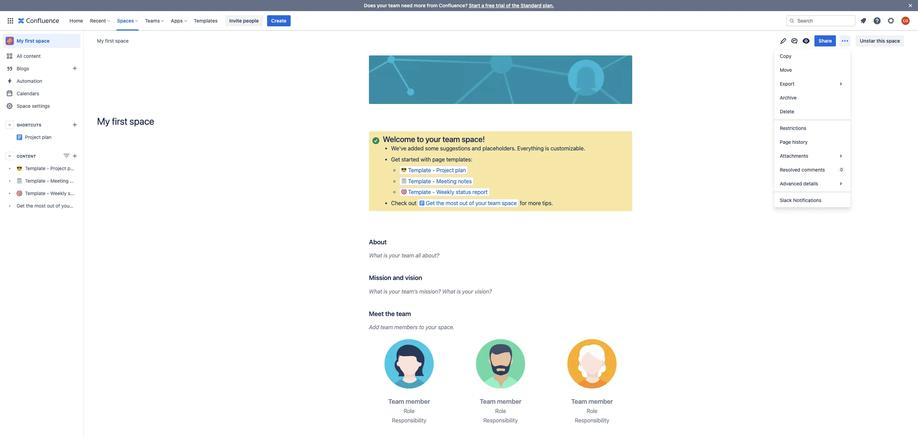 Task type: describe. For each thing, give the bounding box(es) containing it.
my right add shortcut icon
[[97, 115, 110, 127]]

weekly for template - weekly status report button
[[437, 189, 455, 195]]

project plan for project plan link over change view icon
[[80, 131, 107, 137]]

recent
[[90, 18, 106, 23]]

search image
[[790, 18, 795, 23]]

page history link
[[775, 135, 851, 149]]

0 vertical spatial to
[[417, 135, 424, 144]]

1 role responsibility from the left
[[392, 408, 427, 424]]

comments
[[802, 167, 826, 173]]

delete button
[[775, 105, 851, 119]]

does
[[364, 2, 376, 8]]

template - weekly status report for template - weekly status report button
[[408, 189, 488, 195]]

teams
[[145, 18, 160, 23]]

get for 'get the most out of your team space' button
[[426, 200, 435, 206]]

for
[[520, 200, 527, 206]]

template - project plan image
[[17, 135, 22, 140]]

added
[[408, 145, 424, 152]]

templates link
[[192, 15, 220, 26]]

2 role from the left
[[496, 408, 506, 414]]

- for template - project plan button
[[433, 167, 435, 173]]

content
[[24, 53, 41, 59]]

is down about
[[384, 253, 388, 259]]

spaces
[[117, 18, 134, 23]]

project plan link up change view icon
[[3, 131, 107, 144]]

space inside button
[[502, 200, 517, 206]]

content
[[17, 154, 36, 158]]

all
[[17, 53, 22, 59]]

global element
[[4, 11, 786, 30]]

0 horizontal spatial my first space link
[[3, 34, 80, 48]]

some
[[425, 145, 439, 152]]

2 responsibility from the left
[[484, 418, 518, 424]]

check
[[391, 200, 407, 206]]

blogs link
[[3, 62, 80, 75]]

your inside button
[[476, 200, 487, 206]]

project plan link down shortcuts dropdown button
[[25, 134, 51, 140]]

of for 'get the most out of your team space' button
[[469, 200, 475, 206]]

mission
[[369, 274, 392, 282]]

all content link
[[3, 50, 80, 62]]

need
[[402, 2, 413, 8]]

recent button
[[88, 15, 113, 26]]

what for what is your team's mission? what is your vision?
[[369, 288, 382, 295]]

2 member from the left
[[497, 398, 522, 405]]

notes for 'template - meeting notes' link
[[70, 178, 82, 184]]

help icon image
[[874, 16, 882, 25]]

close image
[[907, 1, 915, 10]]

3 responsibility from the left
[[575, 418, 610, 424]]

check out
[[391, 200, 418, 206]]

notification icon image
[[860, 16, 868, 25]]

standard
[[521, 2, 542, 8]]

3 team member from the left
[[572, 398, 613, 405]]

mission?
[[420, 288, 441, 295]]

space.
[[438, 324, 455, 330]]

settings icon image
[[888, 16, 896, 25]]

delete
[[781, 109, 795, 114]]

trial
[[496, 2, 505, 8]]

space!
[[462, 135, 485, 144]]

:dart: image
[[402, 189, 407, 195]]

get started with page templates:
[[391, 156, 473, 163]]

meeting for 'template - meeting notes' link
[[50, 178, 69, 184]]

1 horizontal spatial out
[[409, 200, 417, 206]]

share
[[819, 38, 833, 44]]

invite people button
[[225, 15, 263, 26]]

what for what is your team all about?
[[369, 253, 382, 259]]

most for 'get the most out of your team space' button
[[446, 200, 459, 206]]

page history
[[781, 139, 808, 145]]

unstar this space
[[861, 38, 901, 44]]

1 member from the left
[[406, 398, 430, 405]]

a
[[482, 2, 485, 8]]

blogs
[[17, 66, 29, 71]]

project plan for project plan link under shortcuts dropdown button
[[25, 134, 51, 140]]

1 team member from the left
[[389, 398, 430, 405]]

resolved comments
[[781, 167, 826, 173]]

template for template - weekly status report link
[[25, 191, 46, 196]]

template for 'template - meeting notes' link
[[25, 178, 46, 184]]

1 responsibility from the left
[[392, 418, 427, 424]]

0
[[841, 167, 844, 172]]

1 team from the left
[[389, 398, 404, 405]]

create a blog image
[[71, 64, 79, 72]]

get the most out of your team space button
[[418, 199, 519, 207]]

home
[[70, 18, 83, 23]]

add team members to your space.
[[369, 324, 455, 330]]

template - meeting notes for 'template - meeting notes' link
[[25, 178, 82, 184]]

get the most out of your team space for 'get the most out of your team space' link
[[17, 203, 99, 209]]

get the most out of your team space for 'get the most out of your team space' button
[[426, 200, 517, 206]]

move
[[781, 67, 793, 73]]

with
[[421, 156, 431, 163]]

we've
[[391, 145, 407, 152]]

space settings link
[[3, 100, 80, 112]]

add shortcut image
[[71, 121, 79, 129]]

meet the team
[[369, 310, 411, 317]]

banner containing home
[[0, 11, 919, 31]]

change view image
[[62, 152, 71, 160]]

most for 'get the most out of your team space' link
[[35, 203, 46, 209]]

template - meeting notes for template - meeting notes button
[[408, 178, 472, 184]]

add
[[369, 324, 379, 330]]

:notepad_spiral: image
[[402, 178, 407, 184]]

template - weekly status report for template - weekly status report link
[[25, 191, 97, 196]]

weekly for template - weekly status report link
[[50, 191, 67, 196]]

1 horizontal spatial more
[[529, 200, 541, 206]]

spaces button
[[115, 15, 141, 26]]

calendars
[[17, 90, 39, 96]]

archive button
[[775, 91, 851, 105]]

team inside button
[[488, 200, 501, 206]]

space settings
[[17, 103, 50, 109]]

attachments button
[[775, 149, 851, 163]]

template - project plan for template - project plan button
[[408, 167, 466, 173]]

page
[[781, 139, 792, 145]]

1 vertical spatial and
[[393, 274, 404, 282]]

advanced details
[[781, 181, 819, 187]]

calendars link
[[3, 87, 80, 100]]

report for template - weekly status report link
[[83, 191, 97, 196]]

create a page image
[[71, 152, 79, 160]]

details
[[804, 181, 819, 187]]

template for template - weekly status report button
[[408, 189, 431, 195]]

space inside button
[[887, 38, 901, 44]]

team inside tree
[[73, 203, 84, 209]]

edit this page image
[[780, 37, 788, 45]]

status for template - weekly status report link
[[68, 191, 82, 196]]

3 role from the left
[[587, 408, 598, 414]]

plan.
[[543, 2, 555, 8]]

restrictions button
[[775, 121, 851, 135]]

team's
[[402, 288, 418, 295]]

move button
[[775, 63, 851, 77]]

automation link
[[3, 75, 80, 87]]

- for template - meeting notes button
[[433, 178, 435, 184]]

- for 'template - meeting notes' link
[[47, 178, 49, 184]]

template - project plan button
[[400, 166, 468, 175]]

template - meeting notes button
[[400, 177, 474, 185]]

vision
[[405, 274, 422, 282]]

people
[[243, 18, 259, 23]]

project inside button
[[437, 167, 454, 173]]

welcome to your team space!
[[383, 135, 485, 144]]

collapse sidebar image
[[76, 34, 91, 48]]

plan inside button
[[456, 167, 466, 173]]

about
[[369, 238, 387, 246]]

:sunglasses: image
[[402, 167, 407, 173]]

plan inside tree
[[68, 166, 77, 171]]

the inside button
[[437, 200, 445, 206]]

welcome
[[383, 135, 416, 144]]

what right mission?
[[443, 288, 456, 295]]

status for template - weekly status report button
[[456, 189, 471, 195]]

started
[[402, 156, 420, 163]]



Task type: vqa. For each thing, say whether or not it's contained in the screenshot.
TEMPLATE - MEETING NOTES LINK
yes



Task type: locate. For each thing, give the bounding box(es) containing it.
team down template - weekly status report link
[[73, 203, 84, 209]]

the down template - weekly status report button
[[437, 200, 445, 206]]

0 vertical spatial copy image
[[422, 274, 430, 282]]

out inside button
[[460, 200, 468, 206]]

team left the "all"
[[402, 253, 414, 259]]

of down template - weekly status report button
[[469, 200, 475, 206]]

team member
[[389, 398, 430, 405], [480, 398, 522, 405], [572, 398, 613, 405]]

my first space link up all content link
[[3, 34, 80, 48]]

export
[[781, 81, 795, 87]]

status inside tree
[[68, 191, 82, 196]]

template - weekly status report
[[408, 189, 488, 195], [25, 191, 97, 196]]

most inside tree
[[35, 203, 46, 209]]

shortcuts button
[[3, 119, 80, 131]]

2 horizontal spatial copy image
[[521, 398, 530, 406]]

the inside tree
[[26, 203, 33, 209]]

2 horizontal spatial team member
[[572, 398, 613, 405]]

menu
[[775, 49, 851, 207]]

2 horizontal spatial get
[[426, 200, 435, 206]]

template - project plan link
[[3, 162, 80, 175]]

1 horizontal spatial team
[[480, 398, 496, 405]]

3 role responsibility from the left
[[575, 408, 610, 424]]

members
[[395, 324, 418, 330]]

template for the template - project plan link on the top left of the page
[[25, 166, 46, 171]]

my up all
[[17, 38, 24, 44]]

:dart: image
[[402, 189, 407, 195]]

- inside 'template - meeting notes' link
[[47, 178, 49, 184]]

project inside tree
[[50, 166, 66, 171]]

most inside button
[[446, 200, 459, 206]]

get the most out of your team space image
[[420, 200, 425, 206]]

0 horizontal spatial more
[[414, 2, 426, 8]]

out
[[409, 200, 417, 206], [460, 200, 468, 206], [47, 203, 54, 209]]

advanced
[[781, 181, 803, 187]]

about?
[[423, 253, 440, 259]]

customizable.
[[551, 145, 586, 152]]

start
[[469, 2, 481, 8]]

restrictions
[[781, 125, 807, 131]]

0 horizontal spatial team
[[389, 398, 404, 405]]

content button
[[3, 150, 80, 162]]

template right :notepad_spiral: image
[[408, 178, 431, 184]]

home link
[[67, 15, 85, 26]]

space
[[36, 38, 50, 44], [115, 38, 129, 44], [887, 38, 901, 44], [130, 115, 154, 127], [502, 200, 517, 206], [85, 203, 99, 209]]

copy button
[[775, 49, 851, 63]]

most down template - weekly status report button
[[446, 200, 459, 206]]

notifications
[[794, 197, 822, 203]]

and down space!
[[472, 145, 481, 152]]

template
[[25, 166, 46, 171], [408, 167, 431, 173], [25, 178, 46, 184], [408, 178, 431, 184], [408, 189, 431, 195], [25, 191, 46, 196]]

of for 'get the most out of your team space' link
[[56, 203, 60, 209]]

placeholders.
[[483, 145, 516, 152]]

- down template - project plan button
[[433, 178, 435, 184]]

apps button
[[169, 15, 190, 26]]

menu containing copy
[[775, 49, 851, 207]]

- inside template - weekly status report button
[[433, 189, 435, 195]]

0 horizontal spatial of
[[56, 203, 60, 209]]

space inside tree
[[85, 203, 99, 209]]

meeting
[[50, 178, 69, 184], [437, 178, 457, 184]]

template - weekly status report up 'get the most out of your team space' link
[[25, 191, 97, 196]]

templates
[[194, 18, 218, 23]]

is left the vision?
[[457, 288, 461, 295]]

my right collapse sidebar icon
[[97, 38, 104, 44]]

meeting up template - weekly status report button
[[437, 178, 457, 184]]

the right trial
[[512, 2, 520, 8]]

2 notes from the left
[[458, 178, 472, 184]]

0 horizontal spatial template - weekly status report
[[25, 191, 97, 196]]

from
[[427, 2, 438, 8]]

copy image for team
[[411, 310, 419, 318]]

template - weekly status report link
[[3, 187, 97, 200]]

get down template - weekly status report link
[[17, 203, 25, 209]]

notes up 'get the most out of your team space' button
[[458, 178, 472, 184]]

out for 'get the most out of your team space' link
[[47, 203, 54, 209]]

role
[[404, 408, 415, 414], [496, 408, 506, 414], [587, 408, 598, 414]]

start a free trial of the standard plan. link
[[469, 2, 555, 8]]

2 horizontal spatial role responsibility
[[575, 408, 610, 424]]

0 horizontal spatial out
[[47, 203, 54, 209]]

templates:
[[447, 156, 473, 163]]

template - weekly status report down template - meeting notes button
[[408, 189, 488, 195]]

template - meeting notes link
[[3, 175, 82, 187]]

my inside space element
[[17, 38, 24, 44]]

template - meeting notes up template - weekly status report button
[[408, 178, 472, 184]]

0 horizontal spatial most
[[35, 203, 46, 209]]

template - weekly status report inside tree
[[25, 191, 97, 196]]

3 member from the left
[[589, 398, 613, 405]]

advanced details button
[[775, 177, 851, 191]]

export button
[[775, 77, 851, 91]]

2 template - meeting notes from the left
[[408, 178, 472, 184]]

1 horizontal spatial most
[[446, 200, 459, 206]]

confluence image
[[18, 16, 59, 25], [18, 16, 59, 25]]

banner
[[0, 11, 919, 31]]

this
[[877, 38, 886, 44]]

2 horizontal spatial responsibility
[[575, 418, 610, 424]]

report inside button
[[473, 189, 488, 195]]

1 notes from the left
[[70, 178, 82, 184]]

slack notifications
[[781, 197, 822, 203]]

template for template - meeting notes button
[[408, 178, 431, 184]]

0 horizontal spatial get the most out of your team space
[[17, 203, 99, 209]]

1 vertical spatial more
[[529, 200, 541, 206]]

slack
[[781, 197, 793, 203]]

get the most out of your team space inside button
[[426, 200, 517, 206]]

template - meeting notes inside button
[[408, 178, 472, 184]]

1 horizontal spatial template - project plan
[[408, 167, 466, 173]]

template down 'with' at left top
[[408, 167, 431, 173]]

1 horizontal spatial weekly
[[437, 189, 455, 195]]

team
[[389, 2, 400, 8], [443, 135, 460, 144], [488, 200, 501, 206], [73, 203, 84, 209], [402, 253, 414, 259], [397, 310, 411, 317], [381, 324, 393, 330]]

of inside tree
[[56, 203, 60, 209]]

:sunglasses: image
[[402, 167, 407, 173]]

1 horizontal spatial notes
[[458, 178, 472, 184]]

1 role from the left
[[404, 408, 415, 414]]

the down template - weekly status report link
[[26, 203, 33, 209]]

status up 'get the most out of your team space' link
[[68, 191, 82, 196]]

role responsibility
[[392, 408, 427, 424], [484, 408, 518, 424], [575, 408, 610, 424]]

out down template - weekly status report button
[[460, 200, 468, 206]]

weekly inside button
[[437, 189, 455, 195]]

and left vision
[[393, 274, 404, 282]]

- up 'template - meeting notes' link
[[47, 166, 49, 171]]

mission and vision
[[369, 274, 422, 282]]

more
[[414, 2, 426, 8], [529, 200, 541, 206]]

appswitcher icon image
[[6, 16, 15, 25]]

1 horizontal spatial and
[[472, 145, 481, 152]]

- inside the template - project plan link
[[47, 166, 49, 171]]

most down template - weekly status report link
[[35, 203, 46, 209]]

apps
[[171, 18, 183, 23]]

1 vertical spatial to
[[420, 324, 425, 330]]

- inside template - project plan button
[[433, 167, 435, 173]]

2 horizontal spatial team
[[572, 398, 588, 405]]

what down the mission
[[369, 288, 382, 295]]

get down the we've
[[391, 156, 400, 163]]

template - project plan for the template - project plan link on the top left of the page
[[25, 166, 77, 171]]

unstar
[[861, 38, 876, 44]]

1 vertical spatial copy image
[[411, 310, 419, 318]]

resolved
[[781, 167, 801, 173]]

0 horizontal spatial responsibility
[[392, 418, 427, 424]]

1 horizontal spatial team member
[[480, 398, 522, 405]]

1 horizontal spatial my first space link
[[97, 37, 129, 44]]

template up get the most out of your team space image
[[408, 189, 431, 195]]

everything
[[518, 145, 544, 152]]

get inside button
[[426, 200, 435, 206]]

more left from
[[414, 2, 426, 8]]

0 horizontal spatial template - project plan
[[25, 166, 77, 171]]

more actions image
[[842, 37, 850, 45]]

copy image for vision
[[422, 274, 430, 282]]

my first space link down recent dropdown button
[[97, 37, 129, 44]]

meeting inside 'template - meeting notes' link
[[50, 178, 69, 184]]

tree
[[3, 162, 99, 212]]

tree inside space element
[[3, 162, 99, 212]]

team up members
[[397, 310, 411, 317]]

get the most out of your team space down template - weekly status report link
[[17, 203, 99, 209]]

most
[[446, 200, 459, 206], [35, 203, 46, 209]]

0 horizontal spatial template - meeting notes
[[25, 178, 82, 184]]

template - project plan up 'template - meeting notes' link
[[25, 166, 77, 171]]

2 horizontal spatial of
[[506, 2, 511, 8]]

0 horizontal spatial team member
[[389, 398, 430, 405]]

vision?
[[475, 288, 492, 295]]

- down get started with page templates:
[[433, 167, 435, 173]]

notes for template - meeting notes button
[[458, 178, 472, 184]]

- inside template - weekly status report link
[[47, 191, 49, 196]]

first inside space element
[[25, 38, 34, 44]]

notes inside tree
[[70, 178, 82, 184]]

0 horizontal spatial role responsibility
[[392, 408, 427, 424]]

project
[[80, 131, 96, 137], [25, 134, 41, 140], [50, 166, 66, 171], [437, 167, 454, 173]]

- for template - weekly status report link
[[47, 191, 49, 196]]

does your team need more from confluence? start a free trial of the standard plan.
[[364, 2, 555, 8]]

get the most out of your team space inside tree
[[17, 203, 99, 209]]

slack notifications link
[[775, 193, 851, 207]]

0 horizontal spatial report
[[83, 191, 97, 196]]

get inside tree
[[17, 203, 25, 209]]

2 horizontal spatial member
[[589, 398, 613, 405]]

notes inside button
[[458, 178, 472, 184]]

0 horizontal spatial weekly
[[50, 191, 67, 196]]

1 horizontal spatial status
[[456, 189, 471, 195]]

meeting inside template - meeting notes button
[[437, 178, 457, 184]]

0 horizontal spatial meeting
[[50, 178, 69, 184]]

- for template - weekly status report button
[[433, 189, 435, 195]]

status inside button
[[456, 189, 471, 195]]

0 vertical spatial more
[[414, 2, 426, 8]]

2 team from the left
[[480, 398, 496, 405]]

0 horizontal spatial and
[[393, 274, 404, 282]]

my first space
[[17, 38, 50, 44], [97, 38, 129, 44], [97, 115, 154, 127]]

copy
[[781, 53, 792, 59]]

2 role responsibility from the left
[[484, 408, 518, 424]]

the right meet
[[386, 310, 395, 317]]

:check_mark: image
[[373, 137, 380, 144]]

teams button
[[143, 15, 167, 26]]

1 horizontal spatial report
[[473, 189, 488, 195]]

template for template - project plan button
[[408, 167, 431, 173]]

stop watching image
[[803, 37, 811, 45]]

template - meeting notes inside tree
[[25, 178, 82, 184]]

my first space inside space element
[[17, 38, 50, 44]]

of right trial
[[506, 2, 511, 8]]

copy image
[[422, 274, 430, 282], [411, 310, 419, 318], [521, 398, 530, 406]]

space element
[[0, 31, 107, 437]]

team right the add
[[381, 324, 393, 330]]

of inside button
[[469, 200, 475, 206]]

0 horizontal spatial copy image
[[411, 310, 419, 318]]

template - project plan inside template - project plan button
[[408, 167, 466, 173]]

your profile and preferences image
[[902, 16, 911, 25]]

history
[[793, 139, 808, 145]]

what is your team's mission? what is your vision?
[[369, 288, 492, 295]]

team left 'need'
[[389, 2, 400, 8]]

what is your team all about?
[[369, 253, 440, 259]]

invite people
[[230, 18, 259, 23]]

get
[[391, 156, 400, 163], [426, 200, 435, 206], [17, 203, 25, 209]]

template - project plan up template - meeting notes button
[[408, 167, 466, 173]]

0 horizontal spatial notes
[[70, 178, 82, 184]]

unstar this space button
[[857, 35, 905, 46]]

meet
[[369, 310, 384, 317]]

report inside tree
[[83, 191, 97, 196]]

template down 'template - meeting notes' link
[[25, 191, 46, 196]]

to
[[417, 135, 424, 144], [420, 324, 425, 330]]

1 meeting from the left
[[50, 178, 69, 184]]

1 horizontal spatial get the most out of your team space
[[426, 200, 517, 206]]

we've added some suggestions and placeholders. everything is customizable.
[[391, 145, 586, 152]]

template - project plan
[[25, 166, 77, 171], [408, 167, 466, 173]]

share button
[[815, 35, 837, 46]]

the
[[512, 2, 520, 8], [437, 200, 445, 206], [26, 203, 33, 209], [386, 310, 395, 317]]

1 horizontal spatial get
[[391, 156, 400, 163]]

project plan link
[[3, 131, 107, 144], [25, 134, 51, 140]]

for more tips.
[[519, 200, 553, 206]]

get right get the most out of your team space image
[[426, 200, 435, 206]]

1 horizontal spatial template - weekly status report
[[408, 189, 488, 195]]

get the most out of your team space link
[[3, 200, 99, 212]]

out left get the most out of your team space image
[[409, 200, 417, 206]]

out down template - weekly status report link
[[47, 203, 54, 209]]

settings
[[32, 103, 50, 109]]

weekly inside tree
[[50, 191, 67, 196]]

1 horizontal spatial responsibility
[[484, 418, 518, 424]]

attachments
[[781, 153, 809, 159]]

my first space link
[[3, 34, 80, 48], [97, 37, 129, 44]]

- for the template - project plan link on the top left of the page
[[47, 166, 49, 171]]

- up template - weekly status report link
[[47, 178, 49, 184]]

status
[[456, 189, 471, 195], [68, 191, 82, 196]]

0 horizontal spatial status
[[68, 191, 82, 196]]

2 team member from the left
[[480, 398, 522, 405]]

meeting up template - weekly status report link
[[50, 178, 69, 184]]

suggestions
[[440, 145, 471, 152]]

page
[[433, 156, 445, 163]]

meeting for template - meeting notes button
[[437, 178, 457, 184]]

3 team from the left
[[572, 398, 588, 405]]

is right everything
[[546, 145, 550, 152]]

template - weekly status report button
[[400, 188, 490, 196]]

Search field
[[787, 15, 856, 26]]

0 horizontal spatial get
[[17, 203, 25, 209]]

tree containing template - project plan
[[3, 162, 99, 212]]

:check_mark: image
[[373, 137, 380, 144]]

0 vertical spatial and
[[472, 145, 481, 152]]

first
[[25, 38, 34, 44], [105, 38, 114, 44], [112, 115, 128, 127]]

free
[[486, 2, 495, 8]]

archive
[[781, 95, 797, 101]]

2 vertical spatial copy image
[[521, 398, 530, 406]]

- up 'get the most out of your team space' link
[[47, 191, 49, 196]]

template down the template - project plan link on the top left of the page
[[25, 178, 46, 184]]

template - meeting notes up template - weekly status report link
[[25, 178, 82, 184]]

1 horizontal spatial copy image
[[422, 274, 430, 282]]

get the most out of your team space down template - weekly status report button
[[426, 200, 517, 206]]

weekly down template - meeting notes button
[[437, 189, 455, 195]]

- down template - meeting notes button
[[433, 189, 435, 195]]

1 horizontal spatial member
[[497, 398, 522, 405]]

2 horizontal spatial role
[[587, 408, 598, 414]]

template - meeting notes
[[25, 178, 82, 184], [408, 178, 472, 184]]

out inside tree
[[47, 203, 54, 209]]

report for template - weekly status report button
[[473, 189, 488, 195]]

to right members
[[420, 324, 425, 330]]

automation
[[17, 78, 42, 84]]

to up "added"
[[417, 135, 424, 144]]

0 horizontal spatial role
[[404, 408, 415, 414]]

1 template - meeting notes from the left
[[25, 178, 82, 184]]

what down about
[[369, 253, 382, 259]]

1 horizontal spatial template - meeting notes
[[408, 178, 472, 184]]

1 horizontal spatial meeting
[[437, 178, 457, 184]]

1 horizontal spatial role
[[496, 408, 506, 414]]

your inside tree
[[61, 203, 71, 209]]

2 meeting from the left
[[437, 178, 457, 184]]

more right for
[[529, 200, 541, 206]]

team left for
[[488, 200, 501, 206]]

of
[[506, 2, 511, 8], [469, 200, 475, 206], [56, 203, 60, 209]]

what
[[369, 253, 382, 259], [369, 288, 382, 295], [443, 288, 456, 295]]

0 horizontal spatial member
[[406, 398, 430, 405]]

is down the mission
[[384, 288, 388, 295]]

1 horizontal spatial project plan
[[80, 131, 107, 137]]

1 horizontal spatial of
[[469, 200, 475, 206]]

team up "suggestions"
[[443, 135, 460, 144]]

of down template - weekly status report link
[[56, 203, 60, 209]]

out for 'get the most out of your team space' button
[[460, 200, 468, 206]]

status up 'get the most out of your team space' button
[[456, 189, 471, 195]]

copy image
[[485, 135, 493, 143], [386, 238, 395, 246], [430, 398, 438, 406], [613, 398, 621, 406]]

2 horizontal spatial out
[[460, 200, 468, 206]]

- inside template - meeting notes button
[[433, 178, 435, 184]]

weekly up 'get the most out of your team space' link
[[50, 191, 67, 196]]

template inside button
[[408, 178, 431, 184]]

notes down create a page icon
[[70, 178, 82, 184]]

0 horizontal spatial project plan
[[25, 134, 51, 140]]

:notepad_spiral: image
[[402, 178, 407, 184]]

get for 'get the most out of your team space' link
[[17, 203, 25, 209]]

template down content dropdown button
[[25, 166, 46, 171]]

1 horizontal spatial role responsibility
[[484, 408, 518, 424]]

and
[[472, 145, 481, 152], [393, 274, 404, 282]]

template - weekly status report inside button
[[408, 189, 488, 195]]

template - project plan inside the template - project plan link
[[25, 166, 77, 171]]



